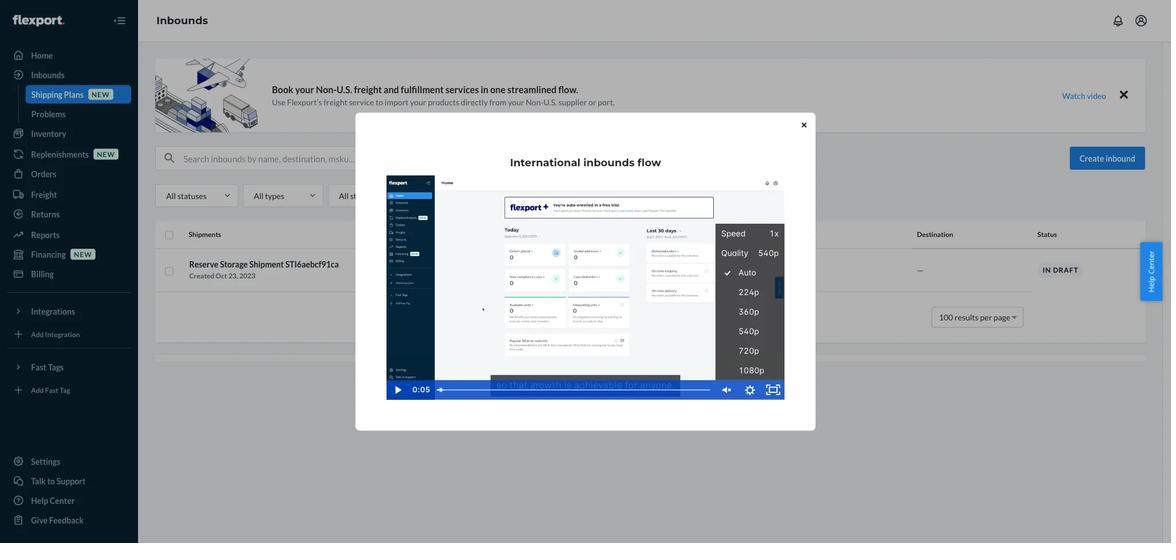 Task type: locate. For each thing, give the bounding box(es) containing it.
1080p
[[739, 365, 765, 375]]

720p
[[739, 346, 759, 356]]

540p
[[759, 248, 779, 258], [739, 326, 759, 336]]

224p
[[739, 287, 759, 297]]

1 vertical spatial 540p
[[739, 326, 759, 336]]

quality
[[722, 248, 749, 258]]

video element
[[387, 176, 785, 400]]

540p down 1x
[[759, 248, 779, 258]]

540p up 720p
[[739, 326, 759, 336]]

flow
[[638, 156, 661, 169]]

center
[[1147, 251, 1157, 274]]

international inbounds flow dialog
[[356, 112, 816, 431]]

inbounds
[[584, 156, 635, 169]]



Task type: vqa. For each thing, say whether or not it's contained in the screenshot.
'square' image
no



Task type: describe. For each thing, give the bounding box(es) containing it.
help center
[[1147, 251, 1157, 293]]

1x
[[770, 229, 779, 238]]

0 vertical spatial 540p
[[759, 248, 779, 258]]

help center button
[[1141, 242, 1163, 301]]

international inbounds flow
[[510, 156, 661, 169]]

speed
[[722, 229, 746, 238]]

auto
[[739, 268, 757, 277]]

close image
[[802, 122, 807, 129]]

360p
[[739, 307, 759, 317]]

help
[[1147, 276, 1157, 293]]

international
[[510, 156, 581, 169]]



